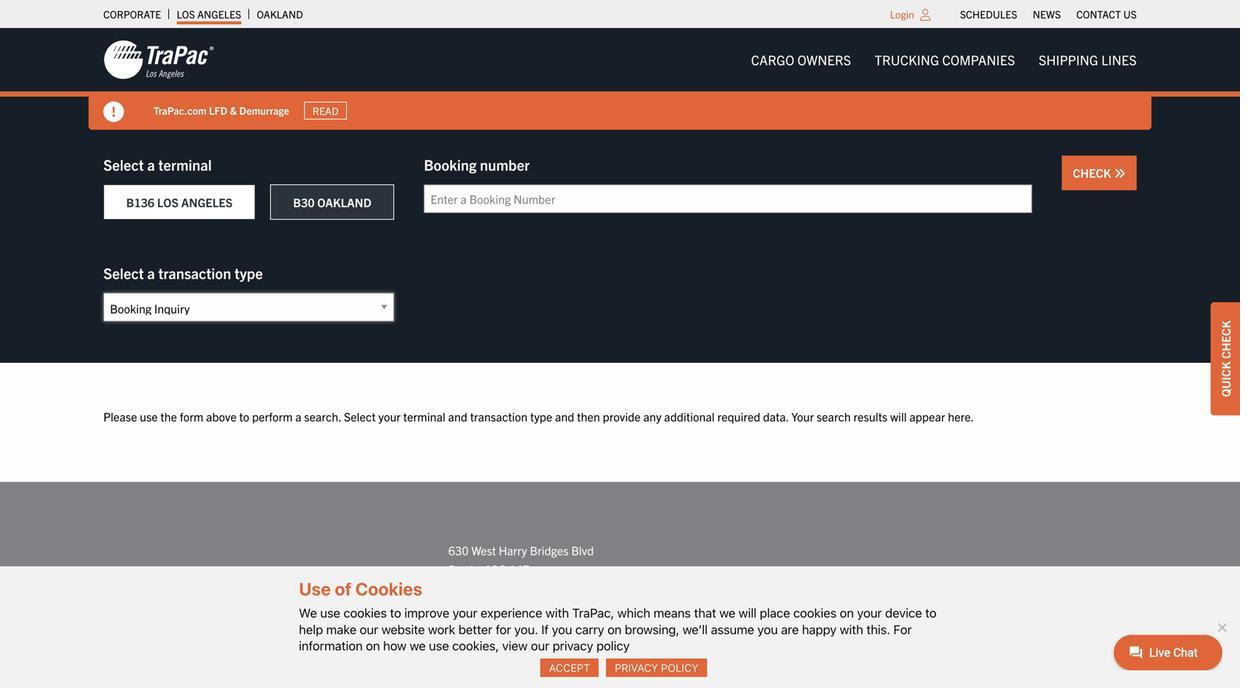 Task type: vqa. For each thing, say whether or not it's contained in the screenshot.
left Status
no



Task type: locate. For each thing, give the bounding box(es) containing it.
0 horizontal spatial cookies
[[344, 606, 387, 621]]

appear
[[909, 409, 945, 424]]

view
[[502, 639, 528, 654]]

our
[[360, 622, 378, 637], [531, 639, 549, 654]]

b136 los angeles
[[126, 195, 233, 210]]

menu bar
[[952, 4, 1144, 24], [739, 45, 1149, 75]]

1 vertical spatial a
[[147, 264, 155, 282]]

1 horizontal spatial use
[[320, 606, 340, 621]]

that
[[694, 606, 716, 621]]

your right search.
[[378, 409, 401, 424]]

read
[[312, 104, 339, 117]]

0 vertical spatial on
[[840, 606, 854, 621]]

1 horizontal spatial transaction
[[470, 409, 528, 424]]

1 horizontal spatial your
[[453, 606, 477, 621]]

west
[[471, 543, 496, 558]]

angeles up make at the bottom left of page
[[318, 591, 369, 605]]

use
[[140, 409, 158, 424], [320, 606, 340, 621], [429, 639, 449, 654]]

1 horizontal spatial los angeles
[[293, 591, 369, 605]]

0 horizontal spatial check
[[1073, 165, 1114, 180]]

0 horizontal spatial and
[[448, 409, 467, 424]]

1 vertical spatial los
[[157, 195, 179, 210]]

corporate link
[[103, 4, 161, 24]]

select a transaction type
[[103, 264, 263, 282]]

on left 'device'
[[840, 606, 854, 621]]

use of cookies we use cookies to improve your experience with trapac, which means that we will place cookies on your device to help make our website work better for you. if you carry on browsing, we'll assume you are happy with this. for information on how we use cookies, view our privacy policy
[[299, 579, 937, 654]]

2 and from the left
[[555, 409, 574, 424]]

on left how
[[366, 639, 380, 654]]

0 horizontal spatial type
[[235, 264, 263, 282]]

device
[[885, 606, 922, 621]]

0 vertical spatial with
[[546, 606, 569, 621]]

0 horizontal spatial our
[[360, 622, 378, 637]]

0 vertical spatial will
[[890, 409, 907, 424]]

select right search.
[[344, 409, 376, 424]]

oakland right los angeles link at the left top of page
[[257, 7, 303, 21]]

on
[[840, 606, 854, 621], [607, 622, 622, 637], [366, 639, 380, 654]]

will
[[890, 409, 907, 424], [739, 606, 757, 621]]

0 vertical spatial check
[[1073, 165, 1114, 180]]

read link
[[304, 102, 347, 120]]

a down b136
[[147, 264, 155, 282]]

1 vertical spatial will
[[739, 606, 757, 621]]

0 horizontal spatial solid image
[[103, 101, 124, 122]]

solid image
[[103, 101, 124, 122], [1114, 168, 1126, 179]]

0 vertical spatial select
[[103, 155, 144, 174]]

1 horizontal spatial and
[[555, 409, 574, 424]]

menu bar down the light image
[[739, 45, 1149, 75]]

above
[[206, 409, 237, 424]]

1 horizontal spatial cookies
[[793, 606, 837, 621]]

1 horizontal spatial type
[[530, 409, 552, 424]]

our down the if
[[531, 639, 549, 654]]

2 vertical spatial los
[[293, 591, 315, 605]]

1 horizontal spatial we
[[719, 606, 735, 621]]

select a terminal
[[103, 155, 212, 174]]

will inside "use of cookies we use cookies to improve your experience with trapac, which means that we will place cookies on your device to help make our website work better for you. if you carry on browsing, we'll assume you are happy with this. for information on how we use cookies, view our privacy policy"
[[739, 606, 757, 621]]

los angeles up we
[[293, 591, 369, 605]]

los right b136
[[157, 195, 179, 210]]

1 vertical spatial select
[[103, 264, 144, 282]]

0 vertical spatial los angeles
[[177, 7, 241, 21]]

will up the assume
[[739, 606, 757, 621]]

privacy
[[615, 662, 658, 674]]

2 horizontal spatial use
[[429, 639, 449, 654]]

2 vertical spatial use
[[429, 639, 449, 654]]

will right the results
[[890, 409, 907, 424]]

0 horizontal spatial use
[[140, 409, 158, 424]]

1 horizontal spatial will
[[890, 409, 907, 424]]

harry
[[499, 543, 527, 558]]

how
[[383, 639, 407, 654]]

quick check link
[[1211, 302, 1240, 416]]

here.
[[948, 409, 974, 424]]

los up we
[[293, 591, 315, 605]]

use
[[299, 579, 331, 600]]

cargo owners
[[751, 51, 851, 68]]

0 vertical spatial oakland
[[257, 7, 303, 21]]

your up better
[[453, 606, 477, 621]]

shipping lines link
[[1027, 45, 1149, 75]]

1 vertical spatial type
[[530, 409, 552, 424]]

form
[[180, 409, 203, 424]]

1 vertical spatial on
[[607, 622, 622, 637]]

assume
[[711, 622, 754, 637]]

your up this.
[[857, 606, 882, 621]]

1 horizontal spatial oakland
[[317, 195, 371, 210]]

experience
[[481, 606, 542, 621]]

los angeles link
[[177, 4, 241, 24]]

1 horizontal spatial terminal
[[403, 409, 445, 424]]

1 vertical spatial terminal
[[403, 409, 445, 424]]

code:
[[480, 619, 508, 634], [472, 638, 500, 653]]

us
[[1123, 7, 1137, 21]]

select for select a terminal
[[103, 155, 144, 174]]

we down website
[[410, 639, 426, 654]]

to right above
[[239, 409, 249, 424]]

on up policy
[[607, 622, 622, 637]]

required
[[717, 409, 760, 424]]

0 horizontal spatial terminal
[[158, 155, 212, 174]]

banner
[[0, 28, 1240, 130]]

los
[[177, 7, 195, 21], [157, 195, 179, 210], [293, 591, 315, 605]]

to up website
[[390, 606, 401, 621]]

cookies up happy
[[793, 606, 837, 621]]

1 vertical spatial solid image
[[1114, 168, 1126, 179]]

los angeles up los angeles image
[[177, 7, 241, 21]]

1 vertical spatial menu bar
[[739, 45, 1149, 75]]

1 horizontal spatial with
[[840, 622, 863, 637]]

contact us link
[[1076, 4, 1137, 24]]

light image
[[920, 9, 930, 21]]

oakland
[[257, 7, 303, 21], [317, 195, 371, 210]]

contact
[[1076, 7, 1121, 21]]

schedules
[[960, 7, 1017, 21]]

0 horizontal spatial oakland
[[257, 7, 303, 21]]

please
[[103, 409, 137, 424]]

a
[[147, 155, 155, 174], [147, 264, 155, 282], [295, 409, 301, 424]]

a left search.
[[295, 409, 301, 424]]

we'll
[[683, 622, 708, 637]]

0 horizontal spatial with
[[546, 606, 569, 621]]

menu bar containing schedules
[[952, 4, 1144, 24]]

0 vertical spatial solid image
[[103, 101, 124, 122]]

booking
[[424, 155, 477, 174]]

0 vertical spatial a
[[147, 155, 155, 174]]

trapac.com lfd & demurrage
[[154, 104, 289, 117]]

with up the if
[[546, 606, 569, 621]]

0 horizontal spatial will
[[739, 606, 757, 621]]

2 horizontal spatial your
[[857, 606, 882, 621]]

1 vertical spatial angeles
[[181, 195, 233, 210]]

630
[[448, 543, 469, 558]]

use left the
[[140, 409, 158, 424]]

type
[[235, 264, 263, 282], [530, 409, 552, 424]]

to right 'device'
[[925, 606, 937, 621]]

code: up cookies,
[[480, 619, 508, 634]]

1 vertical spatial our
[[531, 639, 549, 654]]

check
[[1073, 165, 1114, 180], [1218, 321, 1233, 359]]

1 horizontal spatial check
[[1218, 321, 1233, 359]]

transaction
[[158, 264, 231, 282], [470, 409, 528, 424]]

cookies up make at the bottom left of page
[[344, 606, 387, 621]]

results
[[853, 409, 887, 424]]

angeles down 'select a terminal'
[[181, 195, 233, 210]]

browsing,
[[625, 622, 679, 637]]

menu bar up shipping
[[952, 4, 1144, 24]]

work
[[428, 622, 455, 637]]

0 vertical spatial menu bar
[[952, 4, 1144, 24]]

0 horizontal spatial we
[[410, 639, 426, 654]]

1 horizontal spatial on
[[607, 622, 622, 637]]

1 horizontal spatial you
[[757, 622, 778, 637]]

los angeles image
[[103, 39, 214, 80]]

0 vertical spatial type
[[235, 264, 263, 282]]

banner containing cargo owners
[[0, 28, 1240, 130]]

oakland right b30 on the left of page
[[317, 195, 371, 210]]

we up the assume
[[719, 606, 735, 621]]

login
[[890, 7, 914, 21]]

code: down better
[[472, 638, 500, 653]]

cargo
[[751, 51, 794, 68]]

with
[[546, 606, 569, 621], [840, 622, 863, 637]]

0 horizontal spatial on
[[366, 639, 380, 654]]

los up los angeles image
[[177, 7, 195, 21]]

2 vertical spatial a
[[295, 409, 301, 424]]

additional
[[664, 409, 715, 424]]

use down work
[[429, 639, 449, 654]]

happy
[[802, 622, 837, 637]]

use up make at the bottom left of page
[[320, 606, 340, 621]]

select down b136
[[103, 264, 144, 282]]

0 horizontal spatial transaction
[[158, 264, 231, 282]]

2 vertical spatial angeles
[[318, 591, 369, 605]]

cookies
[[344, 606, 387, 621], [793, 606, 837, 621]]

select up b136
[[103, 155, 144, 174]]

trapac.com
[[154, 104, 207, 117]]

your
[[378, 409, 401, 424], [453, 606, 477, 621], [857, 606, 882, 621]]

angeles left oakland link
[[197, 7, 241, 21]]

you down place
[[757, 622, 778, 637]]

accept
[[549, 662, 590, 674]]

0 vertical spatial use
[[140, 409, 158, 424]]

footer
[[0, 482, 1240, 689]]

a up b136
[[147, 155, 155, 174]]

menu bar containing cargo owners
[[739, 45, 1149, 75]]

select
[[103, 155, 144, 174], [103, 264, 144, 282], [344, 409, 376, 424]]

630 west harry bridges blvd berths 136-147
[[448, 543, 594, 577]]

1 horizontal spatial solid image
[[1114, 168, 1126, 179]]

0 vertical spatial transaction
[[158, 264, 231, 282]]

with left this.
[[840, 622, 863, 637]]

you right the if
[[552, 622, 572, 637]]

for
[[893, 622, 912, 637]]

port
[[448, 638, 469, 653]]

1 vertical spatial we
[[410, 639, 426, 654]]

our right make at the bottom left of page
[[360, 622, 378, 637]]

1 horizontal spatial our
[[531, 639, 549, 654]]

place
[[760, 606, 790, 621]]

0 horizontal spatial you
[[552, 622, 572, 637]]

check inside button
[[1073, 165, 1114, 180]]

login link
[[890, 7, 914, 21]]

shipping
[[1039, 51, 1098, 68]]



Task type: describe. For each thing, give the bounding box(es) containing it.
2 horizontal spatial to
[[925, 606, 937, 621]]

0 vertical spatial los
[[177, 7, 195, 21]]

a for transaction
[[147, 264, 155, 282]]

trucking
[[875, 51, 939, 68]]

solid image inside check button
[[1114, 168, 1126, 179]]

2 you from the left
[[757, 622, 778, 637]]

demurrage
[[239, 104, 289, 117]]

footer containing 630 west harry bridges blvd
[[0, 482, 1240, 689]]

2 vertical spatial select
[[344, 409, 376, 424]]

1 vertical spatial los angeles
[[293, 591, 369, 605]]

oakland link
[[257, 4, 303, 24]]

0 vertical spatial our
[[360, 622, 378, 637]]

0 vertical spatial we
[[719, 606, 735, 621]]

website
[[381, 622, 425, 637]]

privacy
[[553, 639, 593, 654]]

for
[[496, 622, 511, 637]]

1 and from the left
[[448, 409, 467, 424]]

which
[[617, 606, 650, 621]]

0 horizontal spatial to
[[239, 409, 249, 424]]

trucking companies link
[[863, 45, 1027, 75]]

quick
[[1218, 362, 1233, 397]]

bridges
[[530, 543, 569, 558]]

Booking number text field
[[424, 185, 1032, 213]]

0 vertical spatial terminal
[[158, 155, 212, 174]]

0 vertical spatial code:
[[480, 619, 508, 634]]

lfd
[[209, 104, 227, 117]]

make
[[326, 622, 357, 637]]

help
[[299, 622, 323, 637]]

owners
[[797, 51, 851, 68]]

we
[[299, 606, 317, 621]]

if
[[541, 622, 549, 637]]

accept link
[[540, 659, 599, 678]]

provide
[[603, 409, 641, 424]]

1 you from the left
[[552, 622, 572, 637]]

2 cookies from the left
[[793, 606, 837, 621]]

cookies,
[[452, 639, 499, 654]]

the
[[160, 409, 177, 424]]

information
[[299, 639, 363, 654]]

0 horizontal spatial los angeles
[[177, 7, 241, 21]]

cookies
[[355, 579, 422, 600]]

trucking companies
[[875, 51, 1015, 68]]

1 vertical spatial oakland
[[317, 195, 371, 210]]

a for terminal
[[147, 155, 155, 174]]

search.
[[304, 409, 341, 424]]

better
[[459, 622, 492, 637]]

0 vertical spatial angeles
[[197, 7, 241, 21]]

privacy policy link
[[606, 659, 707, 678]]

means
[[654, 606, 691, 621]]

number
[[480, 155, 530, 174]]

privacy policy
[[615, 662, 698, 674]]

1 vertical spatial code:
[[472, 638, 500, 653]]

search
[[817, 409, 851, 424]]

you.
[[514, 622, 538, 637]]

2 vertical spatial on
[[366, 639, 380, 654]]

news link
[[1033, 4, 1061, 24]]

data.
[[763, 409, 789, 424]]

schedules link
[[960, 4, 1017, 24]]

1 vertical spatial use
[[320, 606, 340, 621]]

no image
[[1214, 620, 1229, 635]]

&
[[230, 104, 237, 117]]

1 vertical spatial check
[[1218, 321, 1233, 359]]

booking number
[[424, 155, 530, 174]]

are
[[781, 622, 799, 637]]

y258
[[511, 619, 538, 634]]

perform
[[252, 409, 293, 424]]

1 vertical spatial with
[[840, 622, 863, 637]]

policy
[[661, 662, 698, 674]]

0 horizontal spatial your
[[378, 409, 401, 424]]

policy
[[596, 639, 630, 654]]

1 vertical spatial transaction
[[470, 409, 528, 424]]

companies
[[942, 51, 1015, 68]]

this.
[[866, 622, 890, 637]]

136-
[[485, 562, 509, 577]]

select for select a transaction type
[[103, 264, 144, 282]]

news
[[1033, 7, 1061, 21]]

firms code:  y258 port code:  2704
[[448, 619, 538, 653]]

of
[[335, 579, 352, 600]]

1 horizontal spatial to
[[390, 606, 401, 621]]

1 cookies from the left
[[344, 606, 387, 621]]

contact us
[[1076, 7, 1137, 21]]

blvd
[[571, 543, 594, 558]]

firms
[[448, 619, 477, 634]]

corporate
[[103, 7, 161, 21]]

any
[[643, 409, 661, 424]]

carry
[[575, 622, 604, 637]]

shipping lines
[[1039, 51, 1137, 68]]

147
[[509, 562, 530, 577]]

lines
[[1101, 51, 1137, 68]]

2 horizontal spatial on
[[840, 606, 854, 621]]

b30 oakland
[[293, 195, 371, 210]]

then
[[577, 409, 600, 424]]

cargo owners link
[[739, 45, 863, 75]]

trapac,
[[572, 606, 614, 621]]

check button
[[1062, 156, 1137, 190]]

please use the form above to perform a search. select your terminal and transaction type and then provide any additional required data. your search results will appear here.
[[103, 409, 974, 424]]

quick check
[[1218, 321, 1233, 397]]

b30
[[293, 195, 315, 210]]

improve
[[404, 606, 449, 621]]



